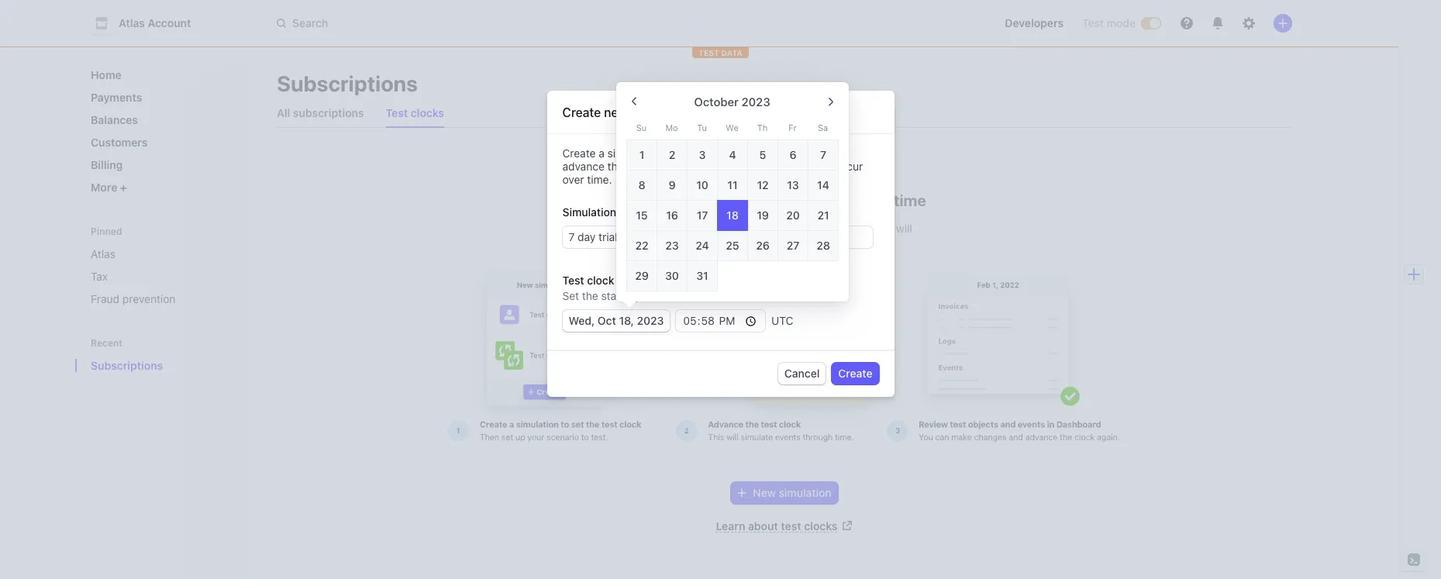 Task type: vqa. For each thing, say whether or not it's contained in the screenshot.
Access
no



Task type: locate. For each thing, give the bounding box(es) containing it.
2 vertical spatial test
[[563, 274, 584, 287]]

12 button
[[747, 170, 779, 201]]

atlas inside "link"
[[91, 247, 115, 261]]

and down the 30 at the left top of page
[[668, 289, 687, 303]]

to
[[662, 147, 672, 160], [656, 160, 666, 173]]

0 horizontal spatial that
[[792, 222, 812, 235]]

developers link
[[999, 11, 1070, 36]]

0 horizontal spatial time
[[617, 274, 640, 287]]

1 horizontal spatial that
[[812, 160, 832, 173]]

15
[[636, 209, 648, 222]]

learn about test clocks link
[[716, 520, 853, 533]]

0 horizontal spatial 2023
[[637, 314, 664, 327]]

6 button
[[778, 140, 809, 171]]

the left 1 button
[[608, 160, 624, 173]]

28
[[817, 239, 830, 252]]

test
[[1082, 16, 1104, 29], [386, 106, 408, 119], [563, 274, 584, 287]]

atlas for atlas
[[91, 247, 115, 261]]

simulation name
[[563, 206, 648, 219]]

1 vertical spatial and
[[737, 222, 756, 235]]

2 vertical spatial simulation
[[779, 486, 832, 500]]

wed,
[[569, 314, 595, 327]]

clocks inside tab list
[[411, 106, 444, 119]]

1 vertical spatial clocks
[[804, 520, 838, 533]]

21 button
[[808, 200, 839, 231]]

atlas
[[119, 16, 145, 29], [91, 247, 115, 261]]

subscriptions inside 'link'
[[91, 359, 163, 372]]

subscriptions up 'subscriptions' on the left of page
[[277, 71, 418, 96]]

1 vertical spatial 2023
[[637, 314, 664, 327]]

11
[[728, 178, 738, 192]]

0 vertical spatial clock
[[627, 160, 653, 173]]

18 button
[[717, 200, 748, 231]]

testing
[[700, 222, 734, 235]]

simplify
[[657, 222, 697, 235]]

1 horizontal spatial test
[[563, 274, 584, 287]]

25 button
[[717, 230, 748, 261]]

2023 right 18,
[[637, 314, 664, 327]]

clock up starting
[[587, 274, 615, 287]]

billing
[[91, 158, 123, 171]]

0 vertical spatial simulation
[[631, 106, 690, 120]]

all
[[277, 106, 290, 119]]

0 horizontal spatial the
[[582, 289, 598, 303]]

create left new
[[563, 106, 601, 120]]

1 horizontal spatial clock
[[627, 160, 653, 173]]

the
[[608, 160, 624, 173], [690, 160, 706, 173], [582, 289, 598, 303]]

simulate
[[643, 192, 707, 209]]

a right 3
[[708, 147, 714, 160]]

payments link
[[85, 85, 233, 110]]

9 button
[[657, 170, 688, 201]]

2023 inside button
[[637, 314, 664, 327]]

fraud prevention
[[91, 292, 176, 306]]

0 horizontal spatial a
[[599, 147, 605, 160]]

the inside the test clock time set the starting date and time for this simulation.
[[582, 289, 598, 303]]

as
[[775, 237, 786, 250]]

name
[[619, 206, 648, 219]]

pinned element
[[85, 241, 233, 312]]

that up 14
[[812, 160, 832, 173]]

1 horizontal spatial time
[[689, 289, 711, 303]]

2 horizontal spatial time
[[894, 192, 926, 209]]

events
[[709, 160, 742, 173]]

31
[[697, 269, 709, 282]]

test for test clocks
[[386, 106, 408, 119]]

2 vertical spatial time
[[689, 289, 711, 303]]

2 vertical spatial create
[[838, 367, 873, 380]]

we
[[726, 123, 739, 133]]

simulation inside create a simulation to model a customer scenario. then, advance the clock to see the events and changes that occur over time.
[[608, 147, 659, 160]]

new
[[604, 106, 628, 120]]

test data
[[699, 48, 743, 57]]

time up the will
[[894, 192, 926, 209]]

0 vertical spatial subscriptions
[[277, 71, 418, 96]]

atlas inside button
[[119, 16, 145, 29]]

data
[[721, 48, 743, 57]]

0 vertical spatial create
[[563, 106, 601, 120]]

through
[[832, 192, 891, 209]]

test
[[699, 48, 719, 57]]

clocks
[[411, 106, 444, 119], [804, 520, 838, 533]]

tab list
[[271, 99, 1293, 128]]

1 vertical spatial simulation
[[608, 147, 659, 160]]

1 vertical spatial create
[[563, 147, 596, 160]]

create a simulation to model a customer scenario. then, advance the clock to see the events and changes that occur over time.
[[563, 147, 863, 186]]

1 horizontal spatial a
[[708, 147, 714, 160]]

test clocks link
[[380, 102, 451, 124]]

create right cancel
[[838, 367, 873, 380]]

5
[[760, 148, 766, 161]]

test left mode
[[1082, 16, 1104, 29]]

test up set
[[563, 274, 584, 287]]

and
[[745, 160, 764, 173], [737, 222, 756, 235], [668, 289, 687, 303]]

tab list containing all subscriptions
[[271, 99, 1293, 128]]

prevention
[[122, 292, 176, 306]]

model
[[675, 147, 706, 160]]

that up you
[[792, 222, 812, 235]]

0 vertical spatial test
[[1082, 16, 1104, 29]]

0 vertical spatial clocks
[[411, 106, 444, 119]]

0 vertical spatial time
[[894, 192, 926, 209]]

1 vertical spatial clock
[[587, 274, 615, 287]]

simulation down su at left
[[608, 147, 659, 160]]

1 vertical spatial that
[[792, 222, 812, 235]]

balances link
[[85, 107, 233, 133]]

22
[[635, 239, 649, 252]]

2023 up th
[[742, 95, 770, 109]]

search
[[292, 16, 328, 29]]

tax link
[[85, 264, 233, 289]]

1 vertical spatial time
[[617, 274, 640, 287]]

home link
[[85, 62, 233, 88]]

that inside create a simulation to model a customer scenario. then, advance the clock to see the events and changes that occur over time.
[[812, 160, 832, 173]]

1 vertical spatial test
[[386, 106, 408, 119]]

8 button
[[627, 170, 658, 201]]

0 horizontal spatial clock
[[587, 274, 615, 287]]

atlas down 'pinned'
[[91, 247, 115, 261]]

0 vertical spatial that
[[812, 160, 832, 173]]

and up exactly
[[737, 222, 756, 235]]

a up time.
[[599, 147, 605, 160]]

0 horizontal spatial clocks
[[411, 106, 444, 119]]

simulation up test
[[779, 486, 832, 500]]

subscriptions down recent at the bottom left
[[91, 359, 163, 372]]

recent
[[91, 337, 123, 349]]

simulation for a
[[608, 147, 659, 160]]

test inside test clocks link
[[386, 106, 408, 119]]

and up the 12
[[745, 160, 764, 173]]

2
[[669, 148, 676, 161]]

1 vertical spatial subscriptions
[[91, 359, 163, 372]]

core navigation links element
[[85, 62, 233, 200]]

clock up 8
[[627, 160, 653, 173]]

29
[[635, 269, 649, 282]]

30
[[665, 269, 679, 282]]

simulation up mo
[[631, 106, 690, 120]]

2 horizontal spatial test
[[1082, 16, 1104, 29]]

0 horizontal spatial subscriptions
[[91, 359, 163, 372]]

0 vertical spatial atlas
[[119, 16, 145, 29]]

svg image
[[738, 489, 747, 498]]

atlas account button
[[91, 12, 207, 34]]

create up over
[[563, 147, 596, 160]]

11 button
[[717, 170, 748, 201]]

time up starting
[[617, 274, 640, 287]]

tu
[[697, 123, 707, 133]]

2 button
[[657, 140, 688, 171]]

0 vertical spatial and
[[745, 160, 764, 173]]

recent navigation links element
[[75, 337, 246, 378]]

14
[[817, 178, 830, 192]]

1 vertical spatial atlas
[[91, 247, 115, 261]]

atlas left account
[[119, 16, 145, 29]]

developers
[[1005, 16, 1064, 29]]

1 horizontal spatial atlas
[[119, 16, 145, 29]]

10 button
[[687, 170, 718, 201]]

1
[[639, 148, 645, 161]]

18,
[[619, 314, 634, 327]]

the right set
[[582, 289, 598, 303]]

to left 2
[[656, 160, 666, 173]]

0 horizontal spatial test
[[386, 106, 408, 119]]

and inside simplify testing and check that your integration will work exactly as you expected.
[[737, 222, 756, 235]]

time down 31
[[689, 289, 711, 303]]

17
[[697, 209, 708, 222]]

2023
[[742, 95, 770, 109], [637, 314, 664, 327]]

1 horizontal spatial 2023
[[742, 95, 770, 109]]

test right 'subscriptions' on the left of page
[[386, 106, 408, 119]]

create inside create a simulation to model a customer scenario. then, advance the clock to see the events and changes that occur over time.
[[563, 147, 596, 160]]

billing link
[[85, 152, 233, 178]]

the up 10 on the top left of the page
[[690, 160, 706, 173]]

28 button
[[808, 230, 839, 261]]

all subscriptions link
[[271, 102, 370, 124]]

2 vertical spatial and
[[668, 289, 687, 303]]

0 horizontal spatial atlas
[[91, 247, 115, 261]]

0 vertical spatial 2023
[[742, 95, 770, 109]]



Task type: describe. For each thing, give the bounding box(es) containing it.
scenario.
[[767, 147, 813, 160]]

and inside the test clock time set the starting date and time for this simulation.
[[668, 289, 687, 303]]

pinned navigation links element
[[85, 225, 233, 312]]

then,
[[816, 147, 844, 160]]

customers
[[91, 136, 148, 149]]

mo
[[666, 123, 678, 133]]

all subscriptions
[[277, 106, 364, 119]]

to left model
[[662, 147, 672, 160]]

subscriptions
[[293, 106, 364, 119]]

customers link
[[85, 129, 233, 155]]

22 button
[[627, 230, 658, 261]]

27
[[787, 239, 800, 252]]

payments
[[91, 91, 142, 104]]

su
[[636, 123, 647, 133]]

cancel
[[785, 367, 820, 380]]

23
[[666, 239, 679, 252]]

and inside create a simulation to model a customer scenario. then, advance the clock to see the events and changes that occur over time.
[[745, 160, 764, 173]]

scenarios
[[758, 192, 829, 209]]

15 button
[[627, 200, 658, 231]]

test
[[781, 520, 802, 533]]

create button
[[832, 363, 879, 385]]

3 button
[[687, 140, 718, 171]]

sa
[[818, 123, 828, 133]]

test for test mode
[[1082, 16, 1104, 29]]

00:00 time field
[[676, 310, 765, 332]]

learn
[[716, 520, 745, 533]]

move forward to switch to the next month. image
[[818, 88, 844, 115]]

clock inside create a simulation to model a customer scenario. then, advance the clock to see the events and changes that occur over time.
[[627, 160, 653, 173]]

21
[[818, 209, 829, 222]]

subscriptions link
[[85, 353, 212, 378]]

that inside simplify testing and check that your integration will work exactly as you expected.
[[792, 222, 812, 235]]

1 horizontal spatial clocks
[[804, 520, 838, 533]]

6
[[790, 148, 797, 161]]

this
[[731, 289, 749, 303]]

pinned
[[91, 226, 122, 237]]

simulation inside button
[[779, 486, 832, 500]]

create for create a simulation to model a customer scenario. then, advance the clock to see the events and changes that occur over time.
[[563, 147, 596, 160]]

31 button
[[687, 261, 718, 292]]

4 button
[[717, 140, 748, 171]]

time.
[[587, 173, 612, 186]]

expected.
[[810, 237, 860, 250]]

1 button
[[627, 140, 658, 171]]

wed, oct 18, 2023 button
[[563, 310, 670, 332]]

13 button
[[778, 170, 809, 201]]

2 a from the left
[[708, 147, 714, 160]]

2 horizontal spatial the
[[690, 160, 706, 173]]

simulate billing scenarios through time
[[643, 192, 926, 209]]

work
[[709, 237, 734, 250]]

more
[[91, 181, 120, 194]]

move backward to switch to the previous month. image
[[621, 88, 647, 115]]

billing
[[711, 192, 755, 209]]

exactly
[[736, 237, 772, 250]]

simulation
[[563, 206, 617, 219]]

october
[[694, 95, 739, 109]]

4
[[729, 148, 736, 161]]

atlas for atlas account
[[119, 16, 145, 29]]

tax
[[91, 270, 108, 283]]

fr
[[789, 123, 797, 133]]

new simulation button
[[732, 482, 838, 504]]

for
[[714, 289, 728, 303]]

create inside button
[[838, 367, 873, 380]]

30 button
[[657, 261, 688, 292]]

balances
[[91, 113, 138, 126]]

1 horizontal spatial subscriptions
[[277, 71, 418, 96]]

1 a from the left
[[599, 147, 605, 160]]

changes
[[767, 160, 809, 173]]

create new simulation
[[563, 106, 690, 120]]

27 button
[[778, 230, 809, 261]]

16
[[666, 209, 678, 222]]

10
[[696, 178, 709, 192]]

7 button
[[808, 140, 839, 171]]

wed, oct 18, 2023
[[569, 314, 664, 327]]

Search search field
[[268, 9, 705, 38]]

test mode
[[1082, 16, 1136, 29]]

24 button
[[687, 230, 718, 261]]

occur
[[835, 160, 863, 173]]

simulation for new
[[631, 106, 690, 120]]

starting
[[601, 289, 640, 303]]

19 button
[[747, 200, 779, 231]]

simulation.
[[752, 289, 806, 303]]

integration
[[840, 222, 893, 235]]

home
[[91, 68, 121, 81]]

check
[[759, 222, 789, 235]]

mode
[[1107, 16, 1136, 29]]

learn about test clocks
[[716, 520, 838, 533]]

20 button
[[778, 200, 809, 231]]

19
[[757, 209, 769, 222]]

clock inside the test clock time set the starting date and time for this simulation.
[[587, 274, 615, 287]]

2023 inside region
[[742, 95, 770, 109]]

17 button
[[687, 200, 718, 231]]

7
[[820, 148, 827, 161]]

5 button
[[747, 140, 779, 171]]

atlas account
[[119, 16, 191, 29]]

october 2023 region
[[616, 82, 1314, 298]]

14 button
[[808, 170, 839, 201]]

test inside the test clock time set the starting date and time for this simulation.
[[563, 274, 584, 287]]

create for create new simulation
[[563, 106, 601, 120]]

utc
[[772, 314, 794, 327]]

oct
[[598, 314, 616, 327]]

new simulation
[[753, 486, 832, 500]]

1 horizontal spatial the
[[608, 160, 624, 173]]

more button
[[85, 174, 233, 200]]

test clock time set the starting date and time for this simulation.
[[563, 274, 806, 303]]

20
[[786, 209, 800, 222]]

will
[[896, 222, 913, 235]]

26
[[756, 239, 770, 252]]

fraud prevention link
[[85, 286, 233, 312]]



